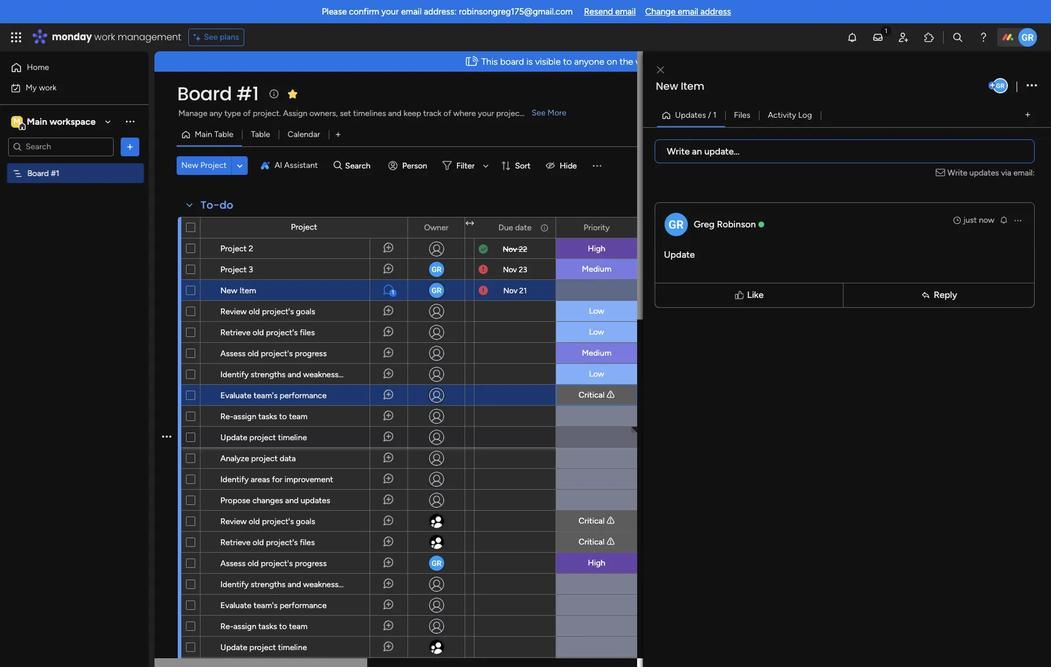 Task type: describe. For each thing, give the bounding box(es) containing it.
with
[[656, 56, 674, 67]]

1 retrieve from the top
[[220, 328, 251, 338]]

2 goals from the top
[[296, 517, 315, 527]]

updates / 1 button
[[657, 106, 726, 125]]

management
[[118, 30, 181, 44]]

m
[[13, 116, 20, 126]]

1 strengths from the top
[[251, 370, 286, 380]]

assess old project's progress for high
[[220, 559, 327, 569]]

angle down image
[[237, 161, 243, 170]]

1 medium from the top
[[582, 264, 612, 274]]

v2 overdue deadline image for nov 21
[[479, 285, 488, 296]]

column information image
[[540, 223, 549, 232]]

3
[[249, 265, 253, 275]]

add view image for activity log
[[1026, 111, 1031, 120]]

Search in workspace field
[[24, 140, 97, 153]]

2 evaluate from the top
[[220, 601, 252, 611]]

workspace image
[[11, 115, 23, 128]]

stands.
[[525, 108, 551, 118]]

updates / 1
[[675, 110, 717, 120]]

update...
[[705, 146, 740, 157]]

work for monday
[[94, 30, 115, 44]]

is
[[527, 56, 533, 67]]

just now link
[[953, 214, 995, 226]]

add view image for calendar
[[336, 130, 341, 139]]

new inside new item "field"
[[656, 79, 679, 93]]

0 vertical spatial board
[[177, 80, 232, 107]]

2 vertical spatial update
[[220, 643, 248, 653]]

due
[[499, 223, 513, 232]]

do
[[220, 198, 234, 212]]

3 identify from the top
[[220, 580, 249, 590]]

log
[[799, 110, 812, 120]]

1 retrieve old project's files from the top
[[220, 328, 315, 338]]

1 vertical spatial options image
[[1014, 216, 1023, 225]]

2 vertical spatial nov
[[504, 286, 518, 295]]

2 vertical spatial to
[[279, 622, 287, 632]]

robinsongreg175@gmail.com
[[459, 6, 573, 17]]

#1 inside list box
[[51, 168, 59, 178]]

due date
[[499, 223, 532, 232]]

ai logo image
[[261, 161, 270, 170]]

2 team from the top
[[289, 622, 308, 632]]

greg robinson link
[[694, 218, 756, 230]]

v2 overdue deadline image for nov 23
[[479, 264, 488, 275]]

main for main workspace
[[27, 116, 47, 127]]

invite members image
[[898, 31, 910, 43]]

type
[[225, 108, 241, 118]]

set
[[340, 108, 351, 118]]

calendar button
[[279, 125, 329, 144]]

2 high from the top
[[588, 558, 606, 568]]

more
[[548, 108, 567, 118]]

2 files from the top
[[300, 538, 315, 548]]

priority
[[584, 223, 610, 232]]

manage
[[178, 108, 208, 118]]

see for see more
[[532, 108, 546, 118]]

1 identify strengths and weaknesses from the top
[[220, 370, 347, 380]]

just now
[[964, 215, 995, 225]]

1 evaluate team's performance from the top
[[220, 391, 327, 401]]

sort button
[[497, 156, 538, 175]]

apps image
[[924, 31, 936, 43]]

a
[[676, 56, 681, 67]]

1 files from the top
[[300, 328, 315, 338]]

ai assistant button
[[256, 156, 323, 175]]

address
[[701, 6, 731, 17]]

files
[[734, 110, 751, 120]]

Search field
[[342, 157, 377, 174]]

3 critical from the top
[[579, 537, 605, 547]]

low for weaknesses
[[589, 369, 605, 379]]

workspace options image
[[124, 116, 136, 127]]

reply button
[[847, 286, 1032, 305]]

email:
[[1014, 168, 1035, 178]]

monday work management
[[52, 30, 181, 44]]

change email address link
[[645, 6, 731, 17]]

date
[[515, 223, 532, 232]]

files button
[[726, 106, 760, 125]]

inbox image
[[873, 31, 884, 43]]

activity
[[768, 110, 797, 120]]

write for write an update...
[[667, 146, 690, 157]]

project 3
[[220, 265, 253, 275]]

board #1 list box
[[0, 161, 149, 341]]

1 timeline from the top
[[278, 433, 307, 443]]

calendar
[[288, 129, 320, 139]]

2 of from the left
[[444, 108, 452, 118]]

project for project 2
[[220, 244, 247, 254]]

for
[[272, 475, 283, 485]]

changes
[[252, 496, 283, 506]]

write an update...
[[667, 146, 740, 157]]

2 performance from the top
[[280, 601, 327, 611]]

reminder image
[[1000, 215, 1009, 224]]

write an update... button
[[655, 139, 1035, 163]]

any
[[210, 108, 223, 118]]

0 vertical spatial board #1
[[177, 80, 259, 107]]

v2 expand column image
[[466, 219, 474, 229]]

home
[[27, 62, 49, 72]]

web
[[636, 56, 653, 67]]

filter button
[[438, 156, 493, 175]]

ai assistant
[[275, 160, 318, 170]]

1 review old project's goals from the top
[[220, 307, 315, 317]]

2 update project timeline from the top
[[220, 643, 307, 653]]

1 vertical spatial update
[[220, 433, 248, 443]]

envelope o image
[[936, 167, 948, 179]]

1 table from the left
[[214, 129, 234, 139]]

nov 22
[[503, 245, 528, 253]]

now
[[979, 215, 995, 225]]

1 weaknesses from the top
[[303, 370, 347, 380]]

help image
[[978, 31, 990, 43]]

1 ⚠️️ from the top
[[607, 390, 615, 400]]

new inside new project button
[[181, 160, 198, 170]]

0 vertical spatial your
[[382, 6, 399, 17]]

1 vertical spatial your
[[478, 108, 494, 118]]

2 table from the left
[[251, 129, 270, 139]]

To-do field
[[198, 198, 236, 213]]

assess for medium
[[220, 349, 246, 359]]

0 horizontal spatial greg robinson image
[[993, 78, 1008, 93]]

1 review from the top
[[220, 307, 247, 317]]

1 assign from the top
[[233, 412, 256, 422]]

my work button
[[7, 78, 125, 97]]

1 button
[[370, 280, 408, 301]]

owners,
[[310, 108, 338, 118]]

to-
[[201, 198, 220, 212]]

2 assign from the top
[[233, 622, 256, 632]]

address:
[[424, 6, 457, 17]]

visible
[[535, 56, 561, 67]]

assign
[[283, 108, 308, 118]]

shareable
[[683, 56, 722, 67]]

2 weaknesses from the top
[[303, 580, 347, 590]]

nov for project 3
[[503, 265, 517, 274]]

item inside "field"
[[681, 79, 705, 93]]

see for see plans
[[204, 32, 218, 42]]

animation image
[[462, 52, 481, 71]]

keep
[[404, 108, 421, 118]]

0 vertical spatial update
[[664, 249, 695, 260]]

2 review from the top
[[220, 517, 247, 527]]

monday
[[52, 30, 92, 44]]

close image
[[657, 66, 664, 74]]

1 horizontal spatial greg robinson image
[[1019, 28, 1038, 47]]

arrow down image
[[479, 159, 493, 173]]

1 performance from the top
[[280, 391, 327, 401]]

2 ⚠️️ from the top
[[607, 516, 615, 526]]

manage any type of project. assign owners, set timelines and keep track of where your project stands.
[[178, 108, 551, 118]]

main table button
[[177, 125, 242, 144]]

propose changes and updates
[[220, 496, 330, 506]]

21
[[520, 286, 527, 295]]

person button
[[384, 156, 434, 175]]

1 critical ⚠️️ from the top
[[579, 390, 615, 400]]

like
[[748, 289, 764, 300]]

robinson
[[717, 218, 756, 230]]

0 vertical spatial options image
[[124, 141, 136, 153]]

link
[[725, 56, 738, 67]]

see more link
[[531, 107, 568, 119]]

change
[[645, 6, 676, 17]]

nov 21
[[504, 286, 527, 295]]

resend email link
[[584, 6, 636, 17]]

nov 23
[[503, 265, 527, 274]]

2 re- from the top
[[220, 622, 233, 632]]

areas
[[251, 475, 270, 485]]



Task type: vqa. For each thing, say whether or not it's contained in the screenshot.
third Employee phone number FIELD from the bottom of the page's NUMBER
no



Task type: locate. For each thing, give the bounding box(es) containing it.
New Item field
[[653, 79, 987, 94]]

review old project's goals
[[220, 307, 315, 317], [220, 517, 315, 527]]

options image down workspace options image
[[124, 141, 136, 153]]

start conversation image
[[370, 658, 408, 667]]

please confirm your email address: robinsongreg175@gmail.com
[[322, 6, 573, 17]]

2 identify from the top
[[220, 475, 249, 485]]

board #1 up any
[[177, 80, 259, 107]]

1 vertical spatial board
[[27, 168, 49, 178]]

new item inside "field"
[[656, 79, 705, 93]]

greg
[[694, 218, 715, 230]]

evaluate
[[220, 391, 252, 401], [220, 601, 252, 611]]

0 horizontal spatial of
[[243, 108, 251, 118]]

see inside button
[[204, 32, 218, 42]]

hide
[[560, 161, 577, 171]]

2 critical from the top
[[579, 516, 605, 526]]

retrieve old project's files
[[220, 328, 315, 338], [220, 538, 315, 548]]

dapulse addbtn image
[[989, 82, 997, 89]]

1 horizontal spatial of
[[444, 108, 452, 118]]

search everything image
[[952, 31, 964, 43]]

new item down project 3
[[220, 286, 256, 296]]

1 vertical spatial item
[[240, 286, 256, 296]]

project.
[[253, 108, 281, 118]]

0 horizontal spatial new item
[[220, 286, 256, 296]]

your right the confirm
[[382, 6, 399, 17]]

notifications image
[[847, 31, 859, 43]]

1 inside button
[[392, 289, 394, 296]]

main
[[27, 116, 47, 127], [195, 129, 212, 139]]

1 horizontal spatial your
[[478, 108, 494, 118]]

0 vertical spatial files
[[300, 328, 315, 338]]

table down project. in the top of the page
[[251, 129, 270, 139]]

2 team's from the top
[[254, 601, 278, 611]]

menu image
[[591, 160, 603, 171]]

1 vertical spatial low
[[589, 327, 605, 337]]

assess for high
[[220, 559, 246, 569]]

retrieve
[[220, 328, 251, 338], [220, 538, 251, 548]]

write left the an in the right of the page
[[667, 146, 690, 157]]

new down project 3
[[220, 286, 238, 296]]

email right resend
[[615, 6, 636, 17]]

improvement
[[285, 475, 333, 485]]

item down '3'
[[240, 286, 256, 296]]

nov
[[503, 245, 517, 253], [503, 265, 517, 274], [504, 286, 518, 295]]

options image right "reminder" icon on the right top of the page
[[1014, 216, 1023, 225]]

1 evaluate from the top
[[220, 391, 252, 401]]

analyze
[[220, 454, 249, 464]]

2 horizontal spatial new
[[656, 79, 679, 93]]

progress for high
[[295, 559, 327, 569]]

data
[[280, 454, 296, 464]]

1 vertical spatial write
[[948, 168, 968, 178]]

identify
[[220, 370, 249, 380], [220, 475, 249, 485], [220, 580, 249, 590]]

board
[[500, 56, 524, 67]]

board up any
[[177, 80, 232, 107]]

main table
[[195, 129, 234, 139]]

0 vertical spatial retrieve
[[220, 328, 251, 338]]

0 vertical spatial new item
[[656, 79, 705, 93]]

low for goals
[[589, 306, 605, 316]]

2 re-assign tasks to team from the top
[[220, 622, 308, 632]]

0 vertical spatial #1
[[237, 80, 259, 107]]

1 vertical spatial review
[[220, 517, 247, 527]]

propose
[[220, 496, 250, 506]]

main workspace
[[27, 116, 96, 127]]

1 vertical spatial new item
[[220, 286, 256, 296]]

1 re- from the top
[[220, 412, 233, 422]]

plans
[[220, 32, 239, 42]]

#1 up type
[[237, 80, 259, 107]]

like button
[[658, 278, 841, 313]]

0 vertical spatial update project timeline
[[220, 433, 307, 443]]

email left address:
[[401, 6, 422, 17]]

add view image down options icon
[[1026, 111, 1031, 120]]

show board description image
[[267, 88, 281, 100]]

3 low from the top
[[589, 369, 605, 379]]

1 horizontal spatial #1
[[237, 80, 259, 107]]

0 horizontal spatial updates
[[301, 496, 330, 506]]

0 horizontal spatial board
[[27, 168, 49, 178]]

analyze project data
[[220, 454, 296, 464]]

timeline
[[278, 433, 307, 443], [278, 643, 307, 653]]

nov left the 23
[[503, 265, 517, 274]]

1 team's from the top
[[254, 391, 278, 401]]

0 vertical spatial critical ⚠️️
[[579, 390, 615, 400]]

nov left 21
[[504, 286, 518, 295]]

0 vertical spatial medium
[[582, 264, 612, 274]]

options image
[[124, 141, 136, 153], [1014, 216, 1023, 225]]

1 vertical spatial goals
[[296, 517, 315, 527]]

1 v2 overdue deadline image from the top
[[479, 264, 488, 275]]

assistant
[[284, 160, 318, 170]]

select product image
[[10, 31, 22, 43]]

option
[[0, 163, 149, 165]]

new project button
[[177, 156, 231, 175]]

2 critical ⚠️️ from the top
[[579, 516, 615, 526]]

low
[[589, 306, 605, 316], [589, 327, 605, 337], [589, 369, 605, 379]]

2 strengths from the top
[[251, 580, 286, 590]]

workspace
[[50, 116, 96, 127]]

1 vertical spatial progress
[[295, 559, 327, 569]]

1 vertical spatial strengths
[[251, 580, 286, 590]]

the
[[620, 56, 634, 67]]

0 vertical spatial updates
[[970, 168, 1000, 178]]

1 vertical spatial assess
[[220, 559, 246, 569]]

team
[[289, 412, 308, 422], [289, 622, 308, 632]]

1 horizontal spatial write
[[948, 168, 968, 178]]

work inside button
[[39, 83, 57, 92]]

review down propose
[[220, 517, 247, 527]]

1 vertical spatial add view image
[[336, 130, 341, 139]]

critical
[[579, 390, 605, 400], [579, 516, 605, 526], [579, 537, 605, 547]]

table down any
[[214, 129, 234, 139]]

just
[[964, 215, 977, 225]]

project for project
[[291, 222, 317, 232]]

new
[[656, 79, 679, 93], [181, 160, 198, 170], [220, 286, 238, 296]]

v2 overdue deadline image left nov 21
[[479, 285, 488, 296]]

work right my
[[39, 83, 57, 92]]

nov left 22
[[503, 245, 517, 253]]

0 vertical spatial to
[[563, 56, 572, 67]]

updates down improvement
[[301, 496, 330, 506]]

main inside button
[[195, 129, 212, 139]]

1 vertical spatial identify strengths and weaknesses
[[220, 580, 347, 590]]

Due date field
[[496, 221, 535, 234]]

2 v2 overdue deadline image from the top
[[479, 285, 488, 296]]

review old project's goals down '3'
[[220, 307, 315, 317]]

0 vertical spatial progress
[[295, 349, 327, 359]]

of
[[243, 108, 251, 118], [444, 108, 452, 118]]

work for my
[[39, 83, 57, 92]]

of right type
[[243, 108, 251, 118]]

0 vertical spatial review
[[220, 307, 247, 317]]

1 horizontal spatial add view image
[[1026, 111, 1031, 120]]

main for main table
[[195, 129, 212, 139]]

1 vertical spatial main
[[195, 129, 212, 139]]

1 vertical spatial tasks
[[258, 622, 277, 632]]

this
[[481, 56, 498, 67]]

1 assess old project's progress from the top
[[220, 349, 327, 359]]

person
[[402, 161, 427, 171]]

see plans button
[[188, 29, 244, 46]]

2 assess from the top
[[220, 559, 246, 569]]

/
[[708, 110, 711, 120]]

2 medium from the top
[[582, 348, 612, 358]]

1 update project timeline from the top
[[220, 433, 307, 443]]

new down the close 'icon'
[[656, 79, 679, 93]]

review old project's goals down changes
[[220, 517, 315, 527]]

Owner field
[[421, 221, 452, 234]]

see left the more
[[532, 108, 546, 118]]

1 horizontal spatial board #1
[[177, 80, 259, 107]]

1 identify from the top
[[220, 370, 249, 380]]

#1 down search in workspace field
[[51, 168, 59, 178]]

progress for medium
[[295, 349, 327, 359]]

strengths
[[251, 370, 286, 380], [251, 580, 286, 590]]

email for change email address
[[678, 6, 699, 17]]

3 critical ⚠️️ from the top
[[579, 537, 615, 547]]

0 vertical spatial review old project's goals
[[220, 307, 315, 317]]

1 image
[[881, 24, 892, 37]]

timelines
[[353, 108, 386, 118]]

1 vertical spatial new
[[181, 160, 198, 170]]

1 vertical spatial critical
[[579, 516, 605, 526]]

0 vertical spatial v2 overdue deadline image
[[479, 264, 488, 275]]

1 goals from the top
[[296, 307, 315, 317]]

1 critical from the top
[[579, 390, 605, 400]]

1 vertical spatial re-
[[220, 622, 233, 632]]

board inside list box
[[27, 168, 49, 178]]

see plans
[[204, 32, 239, 42]]

1 vertical spatial greg robinson image
[[993, 78, 1008, 93]]

where
[[454, 108, 476, 118]]

filter
[[457, 161, 475, 171]]

main down manage
[[195, 129, 212, 139]]

1 horizontal spatial 1
[[714, 110, 717, 120]]

Priority field
[[581, 221, 613, 234]]

see left plans
[[204, 32, 218, 42]]

board down search in workspace field
[[27, 168, 49, 178]]

1 vertical spatial weaknesses
[[303, 580, 347, 590]]

2 vertical spatial critical
[[579, 537, 605, 547]]

1 low from the top
[[589, 306, 605, 316]]

v2 done deadline image
[[479, 244, 488, 255]]

2 identify strengths and weaknesses from the top
[[220, 580, 347, 590]]

2 vertical spatial ⚠️️
[[607, 537, 615, 547]]

write for write updates via email:
[[948, 168, 968, 178]]

work right monday
[[94, 30, 115, 44]]

2 email from the left
[[615, 6, 636, 17]]

1 email from the left
[[401, 6, 422, 17]]

resend
[[584, 6, 613, 17]]

0 vertical spatial new
[[656, 79, 679, 93]]

2 tasks from the top
[[258, 622, 277, 632]]

1 horizontal spatial table
[[251, 129, 270, 139]]

2 vertical spatial identify
[[220, 580, 249, 590]]

board #1 down search in workspace field
[[27, 168, 59, 178]]

an
[[692, 146, 702, 157]]

1 vertical spatial #1
[[51, 168, 59, 178]]

project inside new project button
[[200, 160, 227, 170]]

updates left via
[[970, 168, 1000, 178]]

v2 overdue deadline image down v2 done deadline image
[[479, 264, 488, 275]]

medium
[[582, 264, 612, 274], [582, 348, 612, 358]]

1 horizontal spatial email
[[615, 6, 636, 17]]

v2 overdue deadline image
[[479, 264, 488, 275], [479, 285, 488, 296]]

v2 search image
[[334, 159, 342, 172]]

critical ⚠️️
[[579, 390, 615, 400], [579, 516, 615, 526], [579, 537, 615, 547]]

2 review old project's goals from the top
[[220, 517, 315, 527]]

1 vertical spatial retrieve
[[220, 538, 251, 548]]

resend email
[[584, 6, 636, 17]]

0 vertical spatial work
[[94, 30, 115, 44]]

track
[[423, 108, 442, 118]]

0 vertical spatial assign
[[233, 412, 256, 422]]

1 vertical spatial see
[[532, 108, 546, 118]]

1 re-assign tasks to team from the top
[[220, 412, 308, 422]]

1 vertical spatial team's
[[254, 601, 278, 611]]

2
[[249, 244, 253, 254]]

greg robinson image right help icon
[[1019, 28, 1038, 47]]

0 horizontal spatial table
[[214, 129, 234, 139]]

2 horizontal spatial email
[[678, 6, 699, 17]]

0 horizontal spatial options image
[[124, 141, 136, 153]]

new item down a
[[656, 79, 705, 93]]

1 inside button
[[714, 110, 717, 120]]

1 horizontal spatial main
[[195, 129, 212, 139]]

write left via
[[948, 168, 968, 178]]

2 evaluate team's performance from the top
[[220, 601, 327, 611]]

to
[[563, 56, 572, 67], [279, 412, 287, 422], [279, 622, 287, 632]]

my
[[26, 83, 37, 92]]

project for project 3
[[220, 265, 247, 275]]

1 vertical spatial board #1
[[27, 168, 59, 178]]

Board #1 field
[[174, 80, 262, 107]]

1 vertical spatial nov
[[503, 265, 517, 274]]

1 vertical spatial high
[[588, 558, 606, 568]]

0 horizontal spatial see
[[204, 32, 218, 42]]

assess
[[220, 349, 246, 359], [220, 559, 246, 569]]

greg robinson
[[694, 218, 756, 230]]

email right change
[[678, 6, 699, 17]]

0 horizontal spatial item
[[240, 286, 256, 296]]

0 vertical spatial identify
[[220, 370, 249, 380]]

0 vertical spatial goals
[[296, 307, 315, 317]]

workspace selection element
[[11, 115, 97, 130]]

2 retrieve old project's files from the top
[[220, 538, 315, 548]]

anyone
[[575, 56, 605, 67]]

1 vertical spatial critical ⚠️️
[[579, 516, 615, 526]]

email for resend email
[[615, 6, 636, 17]]

to-do
[[201, 198, 234, 212]]

1 progress from the top
[[295, 349, 327, 359]]

write inside button
[[667, 146, 690, 157]]

0 vertical spatial 1
[[714, 110, 717, 120]]

3 ⚠️️ from the top
[[607, 537, 615, 547]]

2 assess old project's progress from the top
[[220, 559, 327, 569]]

greg robinson image
[[1019, 28, 1038, 47], [993, 78, 1008, 93]]

1 of from the left
[[243, 108, 251, 118]]

1 horizontal spatial item
[[681, 79, 705, 93]]

see
[[204, 32, 218, 42], [532, 108, 546, 118]]

1 high from the top
[[588, 244, 606, 254]]

activity log
[[768, 110, 812, 120]]

0 vertical spatial ⚠️️
[[607, 390, 615, 400]]

board #1 inside list box
[[27, 168, 59, 178]]

0 vertical spatial strengths
[[251, 370, 286, 380]]

email
[[401, 6, 422, 17], [615, 6, 636, 17], [678, 6, 699, 17]]

0 vertical spatial performance
[[280, 391, 327, 401]]

nov for project 2
[[503, 245, 517, 253]]

1 vertical spatial v2 overdue deadline image
[[479, 285, 488, 296]]

performance
[[280, 391, 327, 401], [280, 601, 327, 611]]

review down project 3
[[220, 307, 247, 317]]

reply
[[934, 289, 958, 300]]

1 team from the top
[[289, 412, 308, 422]]

item down shareable
[[681, 79, 705, 93]]

0 vertical spatial write
[[667, 146, 690, 157]]

table
[[214, 129, 234, 139], [251, 129, 270, 139]]

1 assess from the top
[[220, 349, 246, 359]]

updates
[[970, 168, 1000, 178], [301, 496, 330, 506]]

1 vertical spatial identify
[[220, 475, 249, 485]]

0 vertical spatial team's
[[254, 391, 278, 401]]

1 tasks from the top
[[258, 412, 277, 422]]

0 horizontal spatial add view image
[[336, 130, 341, 139]]

greg robinson image left options icon
[[993, 78, 1008, 93]]

add view image down the set
[[336, 130, 341, 139]]

add view image
[[1026, 111, 1031, 120], [336, 130, 341, 139]]

remove from favorites image
[[287, 88, 298, 99]]

project's
[[262, 307, 294, 317], [266, 328, 298, 338], [261, 349, 293, 359], [262, 517, 294, 527], [266, 538, 298, 548], [261, 559, 293, 569]]

3 email from the left
[[678, 6, 699, 17]]

main inside "workspace selection" element
[[27, 116, 47, 127]]

new down main table button
[[181, 160, 198, 170]]

main right workspace image
[[27, 116, 47, 127]]

write updates via email:
[[948, 168, 1035, 178]]

0 vertical spatial evaluate team's performance
[[220, 391, 327, 401]]

0 vertical spatial re-assign tasks to team
[[220, 412, 308, 422]]

1 vertical spatial to
[[279, 412, 287, 422]]

item
[[681, 79, 705, 93], [240, 286, 256, 296]]

0 vertical spatial add view image
[[1026, 111, 1031, 120]]

v2 ellipsis image
[[162, 654, 171, 667]]

1 horizontal spatial board
[[177, 80, 232, 107]]

0 horizontal spatial email
[[401, 6, 422, 17]]

2 low from the top
[[589, 327, 605, 337]]

1 vertical spatial medium
[[582, 348, 612, 358]]

table button
[[242, 125, 279, 144]]

1 vertical spatial assess old project's progress
[[220, 559, 327, 569]]

on
[[607, 56, 618, 67]]

2 timeline from the top
[[278, 643, 307, 653]]

1 vertical spatial 1
[[392, 289, 394, 296]]

1 vertical spatial evaluate team's performance
[[220, 601, 327, 611]]

goals
[[296, 307, 315, 317], [296, 517, 315, 527]]

0 vertical spatial greg robinson image
[[1019, 28, 1038, 47]]

2 vertical spatial new
[[220, 286, 238, 296]]

of right track
[[444, 108, 452, 118]]

board #1
[[177, 80, 259, 107], [27, 168, 59, 178]]

1 vertical spatial work
[[39, 83, 57, 92]]

0 vertical spatial high
[[588, 244, 606, 254]]

write
[[667, 146, 690, 157], [948, 168, 968, 178]]

please
[[322, 6, 347, 17]]

1 horizontal spatial updates
[[970, 168, 1000, 178]]

2 progress from the top
[[295, 559, 327, 569]]

2 retrieve from the top
[[220, 538, 251, 548]]

1 vertical spatial review old project's goals
[[220, 517, 315, 527]]

assess old project's progress for medium
[[220, 349, 327, 359]]

1 horizontal spatial see
[[532, 108, 546, 118]]

your right where at the top of the page
[[478, 108, 494, 118]]

assess old project's progress
[[220, 349, 327, 359], [220, 559, 327, 569]]

options image
[[1027, 78, 1038, 94]]

re-assign tasks to team
[[220, 412, 308, 422], [220, 622, 308, 632]]



